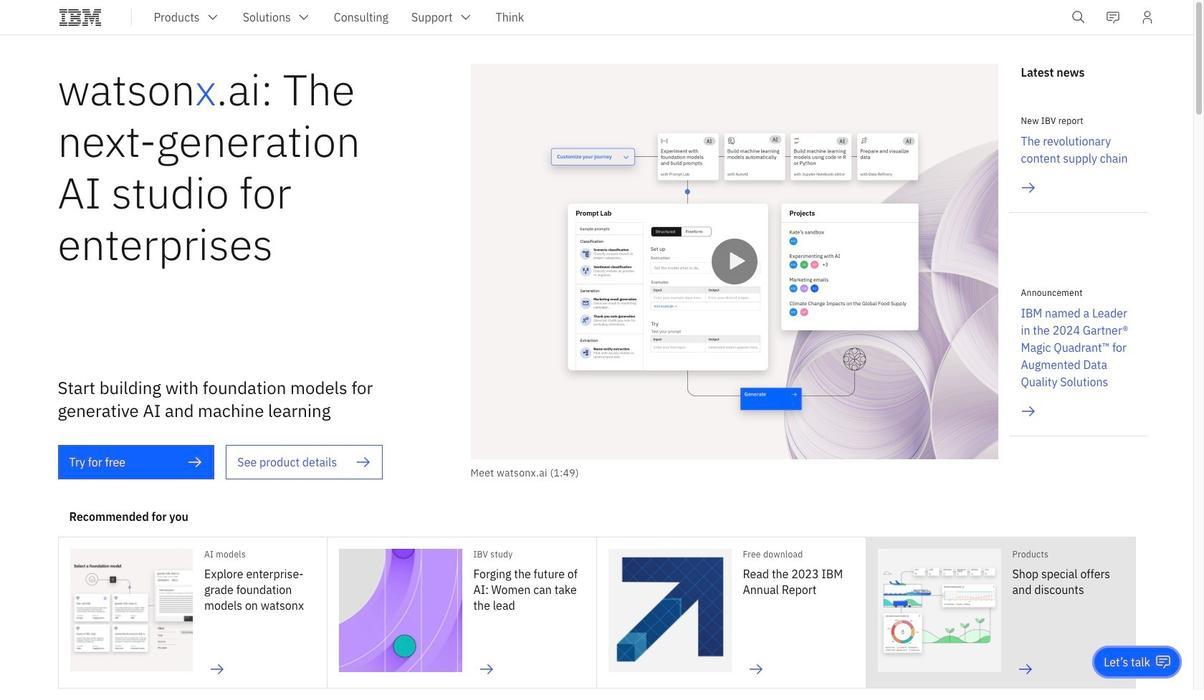 Task type: describe. For each thing, give the bounding box(es) containing it.
let's talk element
[[1104, 654, 1150, 670]]



